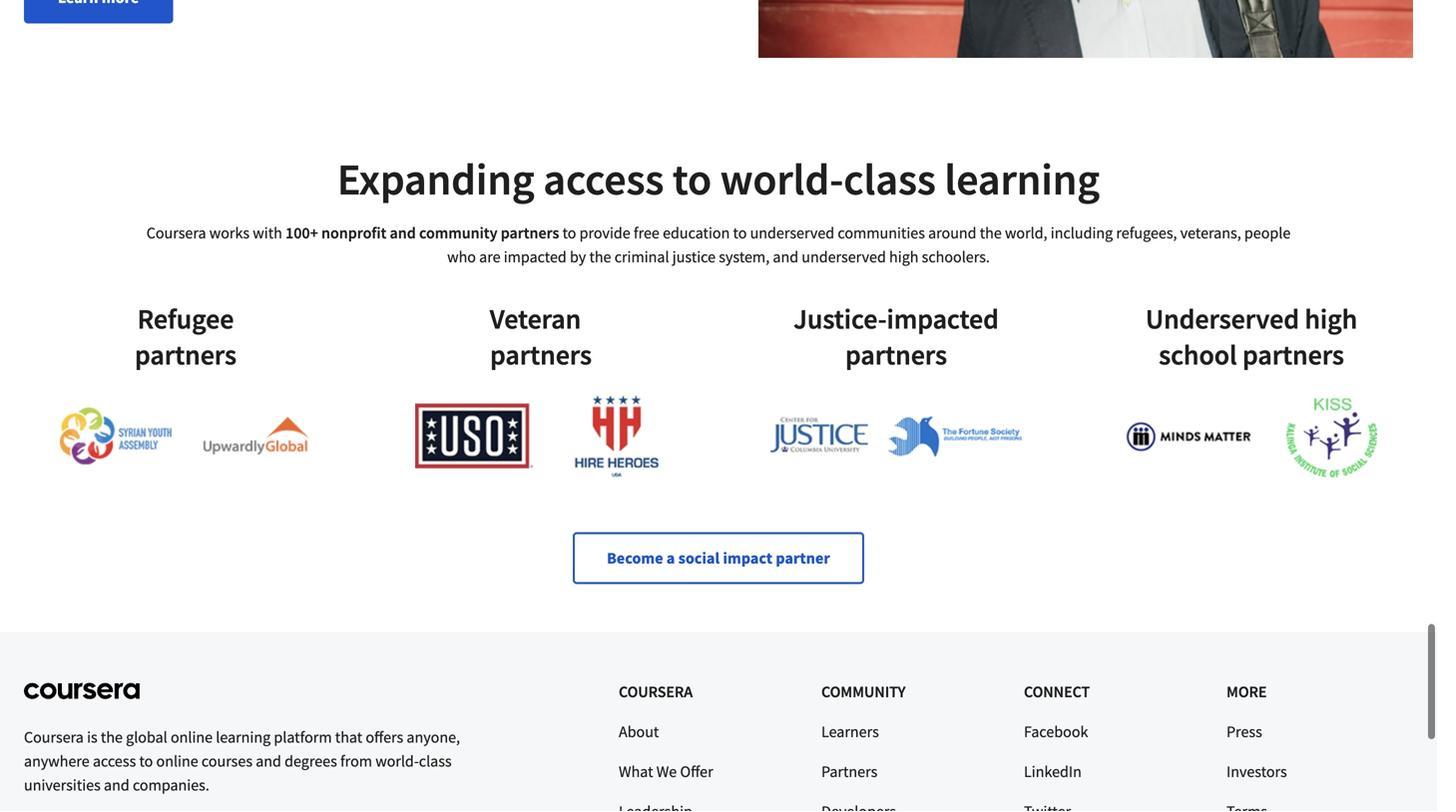 Task type: describe. For each thing, give the bounding box(es) containing it.
nonprofit
[[321, 223, 387, 243]]

expanding access to world-class learning
[[337, 151, 1100, 207]]

about
[[619, 722, 659, 742]]

partners
[[821, 762, 877, 782]]

press
[[1226, 722, 1262, 742]]

coursera
[[619, 682, 693, 702]]

1 horizontal spatial class
[[844, 151, 936, 207]]

platform
[[274, 727, 332, 747]]

by
[[570, 247, 586, 267]]

learners
[[821, 722, 879, 742]]

refugee partners
[[135, 301, 236, 372]]

to inside coursera is the global online learning platform that offers anyone, anywhere access to online courses and degrees from world-class universities and companies.
[[139, 751, 153, 771]]

community
[[821, 682, 906, 702]]

coursera works with 100+ nonprofit and community partners
[[146, 223, 559, 243]]

veteran
[[490, 301, 581, 336]]

to up by
[[562, 223, 576, 243]]

underserved high school partners
[[1146, 301, 1357, 372]]

we
[[656, 762, 677, 782]]

become a social impact partner button
[[573, 532, 864, 584]]

universities
[[24, 775, 101, 795]]

from
[[340, 751, 372, 771]]

justice
[[672, 247, 716, 267]]

free
[[634, 223, 660, 243]]

who
[[447, 247, 476, 267]]

100+
[[285, 223, 318, 243]]

school partners image
[[1126, 373, 1377, 500]]

facebook link
[[1024, 722, 1088, 742]]

offers
[[366, 727, 403, 747]]

underserved
[[1146, 301, 1299, 336]]

coursera for government image
[[758, 0, 1413, 58]]

partners inside veteran partners
[[490, 337, 592, 372]]

to up system,
[[733, 223, 747, 243]]

partners down the "refugee"
[[135, 337, 236, 372]]

justice-impacted partners
[[794, 301, 999, 372]]

impacted inside to provide free education to underserved communities around the world, including refugees, veterans, people who are impacted by the criminal justice system, and underserved high schoolers.
[[504, 247, 567, 267]]

world,
[[1005, 223, 1047, 243]]

linkedin link
[[1024, 762, 1082, 782]]

partners right community
[[501, 223, 559, 243]]

become a social impact partner
[[607, 548, 830, 568]]

class inside coursera is the global online learning platform that offers anyone, anywhere access to online courses and degrees from world-class universities and companies.
[[419, 751, 452, 771]]

with
[[253, 223, 282, 243]]

coursera is the global online learning platform that offers anyone, anywhere access to online courses and degrees from world-class universities and companies.
[[24, 727, 460, 795]]

impact
[[723, 548, 773, 568]]

social
[[678, 548, 720, 568]]

works
[[209, 223, 250, 243]]

is
[[87, 727, 98, 747]]

people
[[1244, 223, 1291, 243]]

and right courses
[[256, 751, 281, 771]]

what
[[619, 762, 653, 782]]

learning for class
[[944, 151, 1100, 207]]

and right nonprofit
[[390, 223, 416, 243]]

linkedin
[[1024, 762, 1082, 782]]

degrees
[[285, 751, 337, 771]]

what we offer link
[[619, 762, 713, 782]]

community
[[419, 223, 497, 243]]

and inside to provide free education to underserved communities around the world, including refugees, veterans, people who are impacted by the criminal justice system, and underserved high schoolers.
[[773, 247, 798, 267]]

0 vertical spatial underserved
[[750, 223, 834, 243]]

veterans,
[[1180, 223, 1241, 243]]

coursera image
[[24, 680, 140, 703]]

refugees,
[[1116, 223, 1177, 243]]

offer
[[680, 762, 713, 782]]

communities
[[838, 223, 925, 243]]

school
[[1159, 337, 1237, 372]]

system,
[[719, 247, 770, 267]]

schoolers.
[[922, 247, 990, 267]]



Task type: locate. For each thing, give the bounding box(es) containing it.
partners link
[[821, 762, 877, 782]]

1 horizontal spatial learning
[[944, 151, 1100, 207]]

learning inside coursera is the global online learning platform that offers anyone, anywhere access to online courses and degrees from world-class universities and companies.
[[216, 727, 271, 747]]

1 horizontal spatial impacted
[[887, 301, 999, 336]]

what we offer
[[619, 762, 713, 782]]

class down anyone,
[[419, 751, 452, 771]]

including
[[1051, 223, 1113, 243]]

learning up courses
[[216, 727, 271, 747]]

world-
[[720, 151, 844, 207], [375, 751, 419, 771]]

refugee partners image
[[60, 373, 311, 500]]

1 vertical spatial online
[[156, 751, 198, 771]]

online
[[171, 727, 213, 747], [156, 751, 198, 771]]

learners link
[[821, 722, 879, 742]]

0 horizontal spatial high
[[889, 247, 919, 267]]

a
[[667, 548, 675, 568]]

learning for online
[[216, 727, 271, 747]]

1 vertical spatial class
[[419, 751, 452, 771]]

class
[[844, 151, 936, 207], [419, 751, 452, 771]]

become
[[607, 548, 663, 568]]

0 vertical spatial high
[[889, 247, 919, 267]]

are
[[479, 247, 501, 267]]

expanding
[[337, 151, 535, 207]]

1 horizontal spatial the
[[589, 247, 611, 267]]

world- down offers
[[375, 751, 419, 771]]

impacted left by
[[504, 247, 567, 267]]

partner
[[776, 548, 830, 568]]

high inside underserved high school partners
[[1305, 301, 1357, 336]]

anywhere
[[24, 751, 90, 771]]

and right universities
[[104, 775, 129, 795]]

impacted down schoolers.
[[887, 301, 999, 336]]

0 vertical spatial coursera
[[146, 223, 206, 243]]

access down is
[[93, 751, 136, 771]]

0 vertical spatial access
[[543, 151, 664, 207]]

1 vertical spatial coursera
[[24, 727, 84, 747]]

courses
[[201, 751, 253, 771]]

0 horizontal spatial the
[[101, 727, 123, 747]]

1 vertical spatial underserved
[[802, 247, 886, 267]]

world- inside coursera is the global online learning platform that offers anyone, anywhere access to online courses and degrees from world-class universities and companies.
[[375, 751, 419, 771]]

justice partners image
[[770, 373, 1022, 500]]

high
[[889, 247, 919, 267], [1305, 301, 1357, 336]]

underserved down communities
[[802, 247, 886, 267]]

refugee
[[137, 301, 234, 336]]

0 horizontal spatial class
[[419, 751, 452, 771]]

class up communities
[[844, 151, 936, 207]]

the right is
[[101, 727, 123, 747]]

the
[[980, 223, 1002, 243], [589, 247, 611, 267], [101, 727, 123, 747]]

and
[[390, 223, 416, 243], [773, 247, 798, 267], [256, 751, 281, 771], [104, 775, 129, 795]]

0 horizontal spatial impacted
[[504, 247, 567, 267]]

coursera up anywhere
[[24, 727, 84, 747]]

the right by
[[589, 247, 611, 267]]

2 vertical spatial the
[[101, 727, 123, 747]]

become a social impact partner link
[[573, 532, 864, 584]]

the left world, at right top
[[980, 223, 1002, 243]]

1 vertical spatial high
[[1305, 301, 1357, 336]]

partners down veteran
[[490, 337, 592, 372]]

learning up world, at right top
[[944, 151, 1100, 207]]

impacted inside justice-impacted partners
[[887, 301, 999, 336]]

0 vertical spatial online
[[171, 727, 213, 747]]

global
[[126, 727, 167, 747]]

partners down justice-
[[845, 337, 947, 372]]

press link
[[1226, 722, 1262, 742]]

0 vertical spatial world-
[[720, 151, 844, 207]]

criminal
[[614, 247, 669, 267]]

1 vertical spatial world-
[[375, 751, 419, 771]]

0 vertical spatial learning
[[944, 151, 1100, 207]]

1 horizontal spatial world-
[[720, 151, 844, 207]]

underserved up system,
[[750, 223, 834, 243]]

the inside coursera is the global online learning platform that offers anyone, anywhere access to online courses and degrees from world-class universities and companies.
[[101, 727, 123, 747]]

learning
[[944, 151, 1100, 207], [216, 727, 271, 747]]

0 vertical spatial the
[[980, 223, 1002, 243]]

veteran partners
[[490, 301, 592, 372]]

investors link
[[1226, 762, 1287, 782]]

1 vertical spatial learning
[[216, 727, 271, 747]]

about link
[[619, 722, 659, 742]]

veteran partners image
[[415, 373, 667, 500]]

to
[[673, 151, 712, 207], [562, 223, 576, 243], [733, 223, 747, 243], [139, 751, 153, 771]]

impacted
[[504, 247, 567, 267], [887, 301, 999, 336]]

2 horizontal spatial the
[[980, 223, 1002, 243]]

0 vertical spatial class
[[844, 151, 936, 207]]

investors
[[1226, 762, 1287, 782]]

1 horizontal spatial high
[[1305, 301, 1357, 336]]

partners inside underserved high school partners
[[1242, 337, 1344, 372]]

online up courses
[[171, 727, 213, 747]]

justice-
[[794, 301, 887, 336]]

underserved
[[750, 223, 834, 243], [802, 247, 886, 267]]

high inside to provide free education to underserved communities around the world, including refugees, veterans, people who are impacted by the criminal justice system, and underserved high schoolers.
[[889, 247, 919, 267]]

education
[[663, 223, 730, 243]]

connect
[[1024, 682, 1090, 702]]

partners down underserved
[[1242, 337, 1344, 372]]

and right system,
[[773, 247, 798, 267]]

access up provide at the left of page
[[543, 151, 664, 207]]

0 horizontal spatial coursera
[[24, 727, 84, 747]]

more
[[1226, 682, 1267, 702]]

coursera inside coursera is the global online learning platform that offers anyone, anywhere access to online courses and degrees from world-class universities and companies.
[[24, 727, 84, 747]]

provide
[[579, 223, 630, 243]]

1 vertical spatial the
[[589, 247, 611, 267]]

that
[[335, 727, 362, 747]]

access
[[543, 151, 664, 207], [93, 751, 136, 771]]

1 vertical spatial access
[[93, 751, 136, 771]]

coursera
[[146, 223, 206, 243], [24, 727, 84, 747]]

0 horizontal spatial learning
[[216, 727, 271, 747]]

0 horizontal spatial world-
[[375, 751, 419, 771]]

companies.
[[133, 775, 209, 795]]

online up companies.
[[156, 751, 198, 771]]

around
[[928, 223, 977, 243]]

access inside coursera is the global online learning platform that offers anyone, anywhere access to online courses and degrees from world-class universities and companies.
[[93, 751, 136, 771]]

coursera for coursera works with 100+ nonprofit and community partners
[[146, 223, 206, 243]]

partners
[[501, 223, 559, 243], [135, 337, 236, 372], [490, 337, 592, 372], [845, 337, 947, 372], [1242, 337, 1344, 372]]

to down global
[[139, 751, 153, 771]]

world- up system,
[[720, 151, 844, 207]]

facebook
[[1024, 722, 1088, 742]]

0 horizontal spatial access
[[93, 751, 136, 771]]

partners inside justice-impacted partners
[[845, 337, 947, 372]]

1 horizontal spatial coursera
[[146, 223, 206, 243]]

1 vertical spatial impacted
[[887, 301, 999, 336]]

0 vertical spatial impacted
[[504, 247, 567, 267]]

to provide free education to underserved communities around the world, including refugees, veterans, people who are impacted by the criminal justice system, and underserved high schoolers.
[[447, 223, 1291, 267]]

anyone,
[[407, 727, 460, 747]]

1 horizontal spatial access
[[543, 151, 664, 207]]

coursera for coursera is the global online learning platform that offers anyone, anywhere access to online courses and degrees from world-class universities and companies.
[[24, 727, 84, 747]]

coursera left works
[[146, 223, 206, 243]]

to up the education
[[673, 151, 712, 207]]



Task type: vqa. For each thing, say whether or not it's contained in the screenshot.
criminal
yes



